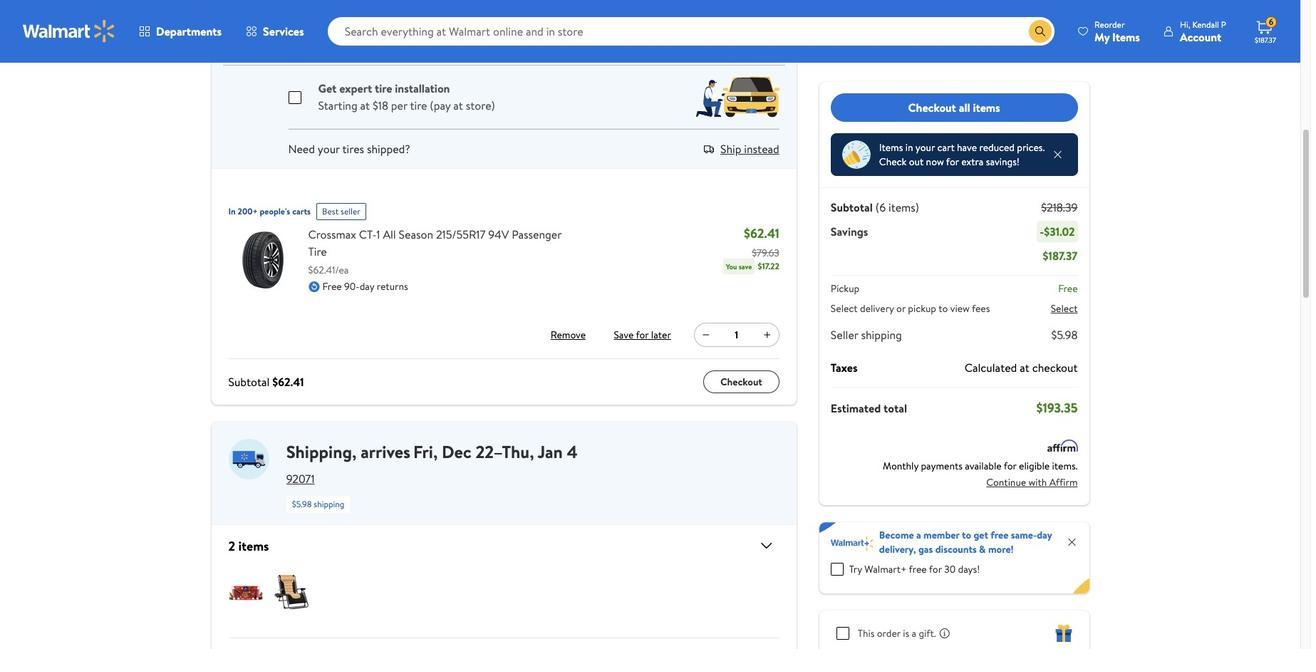 Task type: vqa. For each thing, say whether or not it's contained in the screenshot.
Increase quantity Crossmax CT-1 All Season 215/55R17 94V Passenger Tire, Current Quantity 1 icon
yes



Task type: locate. For each thing, give the bounding box(es) containing it.
for right save
[[636, 328, 649, 342]]

continue with affirm link
[[987, 471, 1078, 494]]

arrives
[[361, 440, 411, 464]]

your right hold
[[410, 9, 432, 24]]

shipping down delivery
[[862, 327, 903, 343]]

22–thu,
[[476, 440, 534, 464]]

1 horizontal spatial select
[[1051, 302, 1078, 316]]

items inside reorder my items
[[1113, 29, 1141, 45]]

in 200+ people's carts
[[229, 205, 311, 217]]

day left the returns
[[360, 280, 375, 294]]

we'll
[[360, 9, 383, 24]]

try walmart+ free for 30 days!
[[850, 563, 981, 577]]

fulfillment logo image left 92071 button
[[229, 439, 269, 480]]

1 vertical spatial day
[[1038, 528, 1053, 543]]

select up the checkout
[[1051, 302, 1078, 316]]

1 vertical spatial $62.41
[[273, 374, 304, 390]]

1 vertical spatial fulfillment logo image
[[229, 439, 269, 480]]

eligible
[[1020, 459, 1050, 473]]

This order is a gift. checkbox
[[837, 627, 850, 640]]

get expert tire installation, starting at $18 per tire (pay at store), page will refresh upon selection element
[[288, 81, 495, 113]]

checkout down increase quantity crossmax ct-1 all season 215/55r17 94v passenger tire, current quantity 1 icon
[[721, 375, 763, 389]]

items inside the items in your cart have reduced prices. check out now for extra savings!
[[880, 140, 904, 155]]

select for the select button
[[1051, 302, 1078, 316]]

items right 2
[[238, 537, 269, 555]]

0 horizontal spatial select
[[831, 302, 858, 316]]

select down pickup on the right top of the page
[[831, 302, 858, 316]]

tire
[[375, 81, 392, 96], [410, 98, 427, 113]]

1 left the all
[[377, 227, 380, 242]]

0 vertical spatial fulfillment logo image
[[229, 0, 269, 26]]

order left is
[[878, 627, 901, 641]]

1 vertical spatial a
[[912, 627, 917, 641]]

$5.98 down the select button
[[1052, 327, 1078, 343]]

save
[[614, 328, 634, 342]]

$187.37 down $31.02 on the top of the page
[[1043, 248, 1078, 264]]

6 $187.37
[[1256, 16, 1277, 45]]

94v
[[489, 227, 509, 242]]

delivery,
[[880, 543, 917, 557]]

$187.37 down the 6
[[1256, 35, 1277, 45]]

jan
[[538, 440, 563, 464]]

tires
[[343, 141, 364, 157]]

items in your cart have reduced prices. check out now for extra savings!
[[880, 140, 1046, 169]]

select for select delivery or pickup to view fees
[[831, 302, 858, 316]]

tire down installation
[[410, 98, 427, 113]]

0 horizontal spatial items
[[238, 537, 269, 555]]

$5.98 shipping
[[292, 498, 345, 511]]

a right 'become'
[[917, 528, 922, 543]]

1 horizontal spatial to
[[963, 528, 972, 543]]

1 horizontal spatial items
[[974, 100, 1001, 115]]

1 horizontal spatial $62.41
[[744, 225, 780, 242]]

0 horizontal spatial $187.37
[[1043, 248, 1078, 264]]

gift.
[[919, 627, 937, 641]]

1 left increase quantity crossmax ct-1 all season 215/55r17 94v passenger tire, current quantity 1 icon
[[735, 328, 739, 342]]

2 horizontal spatial your
[[916, 140, 936, 155]]

is
[[904, 627, 910, 641]]

fulfillment logo image for santee store
[[229, 0, 269, 26]]

savings
[[831, 224, 869, 240]]

for up continue
[[1004, 459, 1017, 473]]

1 fulfillment logo image from the top
[[229, 0, 269, 26]]

0 horizontal spatial shipping
[[314, 498, 345, 511]]

days!
[[959, 563, 981, 577]]

passenger
[[512, 227, 562, 242]]

shipping down 92071 button
[[314, 498, 345, 511]]

1 vertical spatial 1
[[735, 328, 739, 342]]

prices.
[[1018, 140, 1046, 155]]

free up the select button
[[1059, 282, 1078, 296]]

check
[[880, 155, 907, 169]]

1 horizontal spatial subtotal
[[831, 200, 873, 215]]

0 vertical spatial checkout
[[909, 100, 957, 115]]

member
[[924, 528, 960, 543]]

shipping for $5.98 shipping
[[314, 498, 345, 511]]

to left view
[[939, 302, 949, 316]]

free down the 'gas'
[[910, 563, 927, 577]]

0 vertical spatial items
[[974, 100, 1001, 115]]

my
[[1095, 29, 1110, 45]]

banner containing become a member to get free same-day delivery, gas discounts & more!
[[820, 523, 1090, 594]]

get expert tire installation starting at $18 per tire (pay at store)
[[318, 81, 495, 113]]

0 horizontal spatial -
[[353, 9, 357, 24]]

$31.02
[[1045, 224, 1076, 240]]

fulfillment logo image
[[229, 0, 269, 26], [229, 439, 269, 480]]

0 horizontal spatial 1
[[377, 227, 380, 242]]

shipping for seller shipping
[[862, 327, 903, 343]]

1 vertical spatial dec
[[442, 440, 472, 464]]

1 horizontal spatial tire
[[410, 98, 427, 113]]

None checkbox
[[288, 82, 301, 95]]

$187.37
[[1256, 35, 1277, 45], [1043, 248, 1078, 264]]

reduced price image
[[843, 140, 871, 169]]

0 vertical spatial $62.41
[[744, 225, 780, 242]]

gas
[[919, 543, 934, 557]]

0 horizontal spatial order
[[435, 9, 462, 24]]

$62.41
[[744, 225, 780, 242], [273, 374, 304, 390]]

2 fulfillment logo image from the top
[[229, 439, 269, 480]]

select delivery or pickup to view fees
[[831, 302, 991, 316]]

0 vertical spatial a
[[917, 528, 922, 543]]

$5.98 inside shipping, arrives fri, dec 22 to thu, jan 4 92071 element
[[292, 498, 312, 511]]

shipping , arrives fri, dec 22–thu, jan 4 92071
[[286, 440, 578, 487]]

season
[[399, 227, 434, 242]]

for inside banner
[[930, 563, 942, 577]]

items left in
[[880, 140, 904, 155]]

1 horizontal spatial available
[[966, 459, 1002, 473]]

1 horizontal spatial checkout
[[909, 100, 957, 115]]

banner
[[820, 523, 1090, 594]]

your left tires
[[318, 141, 340, 157]]

installation
[[395, 81, 450, 96]]

1 horizontal spatial shipping
[[862, 327, 903, 343]]

in
[[906, 140, 914, 155]]

gifting image
[[1056, 625, 1073, 642]]

fulfillment logo image inside shipping, arrives fri, dec 22 to thu, jan 4 92071 element
[[229, 439, 269, 480]]

1
[[377, 227, 380, 242], [735, 328, 739, 342]]

for left 30
[[930, 563, 942, 577]]

0 horizontal spatial $5.98
[[292, 498, 312, 511]]

payments
[[922, 459, 963, 473]]

for right now
[[947, 155, 960, 169]]

for left '10'
[[464, 9, 479, 24]]

1 horizontal spatial day
[[1038, 528, 1053, 543]]

at left the checkout
[[1020, 360, 1030, 376]]

10
[[482, 9, 492, 24]]

-
[[353, 9, 357, 24], [1040, 224, 1045, 240]]

0 horizontal spatial free
[[910, 563, 927, 577]]

0 vertical spatial 1
[[377, 227, 380, 242]]

view
[[951, 302, 970, 316]]

free for free 90-day returns
[[323, 280, 342, 294]]

$62.41 $79.63 you save $17.22
[[726, 225, 780, 272]]

order up 21
[[435, 9, 462, 24]]

best choice products oversized padded zero gravity chair, folding outdoor patio recliner w/ side tray - tan with addon services image
[[274, 575, 308, 610]]

0 vertical spatial tire
[[375, 81, 392, 96]]

now
[[927, 155, 945, 169]]

1 vertical spatial checkout
[[721, 375, 763, 389]]

days.
[[495, 9, 519, 24]]

have
[[958, 140, 978, 155]]

starting
[[318, 98, 358, 113]]

- down $218.39
[[1040, 224, 1045, 240]]

items down santee
[[286, 37, 314, 53]]

0 horizontal spatial items
[[286, 37, 314, 53]]

affirm image
[[1048, 440, 1078, 452]]

1 vertical spatial order
[[878, 627, 901, 641]]

1 vertical spatial $5.98
[[292, 498, 312, 511]]

subtotal $62.41
[[229, 374, 304, 390]]

$193.35
[[1037, 399, 1078, 417]]

for inside monthly payments available for eligible items. continue with affirm
[[1004, 459, 1017, 473]]

6
[[1270, 16, 1274, 28]]

items right all
[[974, 100, 1001, 115]]

1 inside crossmax ct-1 all season 215/55r17 94v passenger tire $62.41/ea
[[377, 227, 380, 242]]

checkout
[[909, 100, 957, 115], [721, 375, 763, 389]]

day inside become a member to get free same-day delivery, gas discounts & more!
[[1038, 528, 1053, 543]]

1 vertical spatial free
[[910, 563, 927, 577]]

dec left 21
[[426, 37, 446, 53]]

subtotal for subtotal (6 items)
[[831, 200, 873, 215]]

close nudge image
[[1053, 149, 1064, 160]]

$79.63
[[752, 246, 780, 260]]

later
[[652, 328, 672, 342]]

checkout button
[[704, 371, 780, 394]]

0 horizontal spatial day
[[360, 280, 375, 294]]

1 vertical spatial subtotal
[[229, 374, 270, 390]]

at
[[361, 37, 371, 53], [360, 98, 370, 113], [454, 98, 463, 113], [1020, 360, 1030, 376]]

available
[[317, 37, 358, 53], [966, 459, 1002, 473]]

subtotal
[[831, 200, 873, 215], [229, 374, 270, 390]]

dec inside shipping , arrives fri, dec 22–thu, jan 4 92071
[[442, 440, 472, 464]]

checkout for checkout all items
[[909, 100, 957, 115]]

items for items in your cart have reduced prices. check out now for extra savings!
[[880, 140, 904, 155]]

same-
[[1012, 528, 1038, 543]]

0 vertical spatial subtotal
[[831, 200, 873, 215]]

(pay
[[430, 98, 451, 113]]

day left close walmart plus section icon
[[1038, 528, 1053, 543]]

0 vertical spatial available
[[317, 37, 358, 53]]

0 horizontal spatial tire
[[375, 81, 392, 96]]

1 horizontal spatial -
[[1040, 224, 1045, 240]]

0 vertical spatial shipping
[[862, 327, 903, 343]]

0 horizontal spatial subtotal
[[229, 374, 270, 390]]

tire
[[308, 244, 327, 260]]

items
[[974, 100, 1001, 115], [238, 537, 269, 555]]

1 horizontal spatial free
[[1059, 282, 1078, 296]]

need
[[288, 141, 315, 157]]

fulfillment logo image for shipping
[[229, 439, 269, 480]]

at left $18
[[360, 98, 370, 113]]

thu,
[[402, 37, 423, 53]]

2 select from the left
[[1051, 302, 1078, 316]]

your right in
[[916, 140, 936, 155]]

1 horizontal spatial free
[[991, 528, 1009, 543]]

1 horizontal spatial 1
[[735, 328, 739, 342]]

2 horizontal spatial items
[[1113, 29, 1141, 45]]

1 select from the left
[[831, 302, 858, 316]]

checkout left all
[[909, 100, 957, 115]]

0 horizontal spatial checkout
[[721, 375, 763, 389]]

crossmax ct-1 all season 215/55r17 94v passenger tire link
[[308, 226, 576, 260]]

1 vertical spatial items
[[238, 537, 269, 555]]

available up continue
[[966, 459, 1002, 473]]

1 vertical spatial shipping
[[314, 498, 345, 511]]

carts
[[292, 205, 311, 217]]

0 horizontal spatial to
[[939, 302, 949, 316]]

tire up $18
[[375, 81, 392, 96]]

pickup
[[909, 302, 937, 316]]

fulfillment logo image left santee
[[229, 0, 269, 26]]

0 vertical spatial to
[[939, 302, 949, 316]]

$5.98 down 92071 button
[[292, 498, 312, 511]]

Try Walmart+ free for 30 days! checkbox
[[831, 563, 844, 576]]

shipping
[[862, 327, 903, 343], [314, 498, 345, 511]]

to
[[939, 302, 949, 316], [963, 528, 972, 543]]

items for items available at store thu, dec 21
[[286, 37, 314, 53]]

0 vertical spatial $5.98
[[1052, 327, 1078, 343]]

checkout for checkout
[[721, 375, 763, 389]]

crossmax ct-1 all season 215/55r17 94v passenger tire, with add-on services, $62.41/ea, 1 in cart image
[[229, 226, 297, 294]]

- left "we'll"
[[353, 9, 357, 24]]

0 vertical spatial free
[[991, 528, 1009, 543]]

monthly
[[883, 459, 919, 473]]

21
[[448, 37, 459, 53]]

0 vertical spatial dec
[[426, 37, 446, 53]]

a right is
[[912, 627, 917, 641]]

1 horizontal spatial items
[[880, 140, 904, 155]]

ship instead button
[[721, 141, 780, 157]]

0 vertical spatial order
[[435, 9, 462, 24]]

dec right fri,
[[442, 440, 472, 464]]

hi, kendall p account
[[1181, 18, 1227, 45]]

seller
[[831, 327, 859, 343]]

per
[[391, 98, 408, 113]]

1 vertical spatial available
[[966, 459, 1002, 473]]

search icon image
[[1035, 26, 1047, 37]]

1 horizontal spatial $5.98
[[1052, 327, 1078, 343]]

free down $62.41/ea
[[323, 280, 342, 294]]

items right my
[[1113, 29, 1141, 45]]

1 vertical spatial to
[[963, 528, 972, 543]]

0 horizontal spatial free
[[323, 280, 342, 294]]

items available at store thu, dec 21
[[286, 37, 459, 53]]

4
[[567, 440, 578, 464]]

free
[[323, 280, 342, 294], [1059, 282, 1078, 296]]

best
[[322, 205, 339, 217]]

92071
[[286, 471, 315, 487]]

1 horizontal spatial $187.37
[[1256, 35, 1277, 45]]

free right get
[[991, 528, 1009, 543]]

select button
[[1051, 302, 1078, 316]]

available down store
[[317, 37, 358, 53]]

to left get
[[963, 528, 972, 543]]



Task type: describe. For each thing, give the bounding box(es) containing it.
walmart image
[[23, 20, 116, 43]]

0 horizontal spatial available
[[317, 37, 358, 53]]

checkout
[[1033, 360, 1078, 376]]

become a member to get free same-day delivery, gas discounts & more!
[[880, 528, 1053, 557]]

Walmart Site-Wide search field
[[328, 17, 1055, 46]]

need your tires shipped?
[[288, 141, 411, 157]]

fees
[[973, 302, 991, 316]]

best seller alert
[[317, 198, 366, 220]]

all
[[383, 227, 396, 242]]

save for later
[[614, 328, 672, 342]]

free 90-day returns
[[323, 280, 408, 294]]

$17.22
[[758, 260, 780, 272]]

walmart plus image
[[831, 537, 874, 551]]

&
[[980, 543, 987, 557]]

items)
[[889, 200, 920, 215]]

crossmax
[[308, 227, 356, 242]]

you
[[726, 262, 738, 272]]

none checkbox inside get expert tire installation, starting at $18 per tire (pay at store), page will refresh upon selection element
[[288, 82, 301, 95]]

1 vertical spatial tire
[[410, 98, 427, 113]]

more!
[[989, 543, 1014, 557]]

santee
[[286, 9, 320, 24]]

0 vertical spatial day
[[360, 280, 375, 294]]

seller shipping
[[831, 327, 903, 343]]

hold
[[386, 9, 407, 24]]

estimated total
[[831, 400, 908, 416]]

in 200+ people's carts alert
[[229, 198, 311, 220]]

$62.41 inside $62.41 $79.63 you save $17.22
[[744, 225, 780, 242]]

1 horizontal spatial your
[[410, 9, 432, 24]]

try
[[850, 563, 863, 577]]

walmart+
[[865, 563, 907, 577]]

$5.98 for $5.98
[[1052, 327, 1078, 343]]

30
[[945, 563, 956, 577]]

1 vertical spatial $187.37
[[1043, 248, 1078, 264]]

increase quantity crossmax ct-1 all season 215/55r17 94v passenger tire, current quantity 1 image
[[762, 329, 774, 341]]

cart
[[938, 140, 955, 155]]

0 horizontal spatial your
[[318, 141, 340, 157]]

for inside button
[[636, 328, 649, 342]]

92071 button
[[286, 471, 315, 487]]

90-
[[344, 280, 360, 294]]

free inside become a member to get free same-day delivery, gas discounts & more!
[[991, 528, 1009, 543]]

available inside monthly payments available for eligible items. continue with affirm
[[966, 459, 1002, 473]]

people's
[[260, 205, 290, 217]]

kendall
[[1193, 18, 1220, 30]]

close walmart plus section image
[[1067, 537, 1078, 548]]

1 vertical spatial -
[[1040, 224, 1045, 240]]

save
[[739, 262, 753, 272]]

decrease quantity crossmax ct-1 all season 215/55r17 94v passenger tire, current quantity 1 image
[[701, 329, 712, 341]]

at left "store"
[[361, 37, 371, 53]]

get
[[974, 528, 989, 543]]

view all items image
[[753, 538, 776, 555]]

glade 1 wick scented candle, autumn spiced apple, fragrance infused with essential oils, 3.4 oz with addon services image
[[229, 575, 263, 610]]

continue
[[987, 475, 1027, 489]]

get
[[318, 81, 337, 96]]

$18
[[373, 98, 389, 113]]

learn more about gifting image
[[940, 628, 951, 640]]

services button
[[234, 14, 316, 48]]

items inside the checkout all items button
[[974, 100, 1001, 115]]

calculated
[[965, 360, 1018, 376]]

0 vertical spatial -
[[353, 9, 357, 24]]

items.
[[1053, 459, 1078, 473]]

total
[[884, 400, 908, 416]]

p
[[1222, 18, 1227, 30]]

subtotal for subtotal $62.41
[[229, 374, 270, 390]]

departments button
[[127, 14, 234, 48]]

shipped?
[[367, 141, 411, 157]]

shipping, arrives fri, dec 22 to thu, jan 4 92071 element
[[211, 422, 797, 513]]

pickup
[[831, 282, 860, 296]]

remove
[[551, 328, 586, 342]]

at right (pay on the top of the page
[[454, 98, 463, 113]]

checkout all items
[[909, 100, 1001, 115]]

account
[[1181, 29, 1222, 45]]

returns
[[377, 280, 408, 294]]

ship
[[721, 141, 742, 157]]

ship instead
[[721, 141, 780, 157]]

reduced
[[980, 140, 1015, 155]]

services
[[263, 24, 304, 39]]

best seller
[[322, 205, 361, 217]]

monthly payments available for eligible items. continue with affirm
[[883, 459, 1078, 489]]

free for free
[[1059, 282, 1078, 296]]

215/55r17
[[436, 227, 486, 242]]

expert
[[340, 81, 372, 96]]

0 vertical spatial $187.37
[[1256, 35, 1277, 45]]

-$31.02
[[1040, 224, 1076, 240]]

,
[[352, 440, 357, 464]]

discounts
[[936, 543, 977, 557]]

Search search field
[[328, 17, 1055, 46]]

subtotal (6 items)
[[831, 200, 920, 215]]

or
[[897, 302, 906, 316]]

out
[[910, 155, 924, 169]]

$5.98 for $5.98 shipping
[[292, 498, 312, 511]]

reorder
[[1095, 18, 1126, 30]]

instead
[[745, 141, 780, 157]]

extra
[[962, 155, 984, 169]]

a inside become a member to get free same-day delivery, gas discounts & more!
[[917, 528, 922, 543]]

to inside become a member to get free same-day delivery, gas discounts & more!
[[963, 528, 972, 543]]

become
[[880, 528, 915, 543]]

taxes
[[831, 360, 858, 376]]

1 horizontal spatial order
[[878, 627, 901, 641]]

checkout all items button
[[831, 93, 1078, 122]]

for inside the items in your cart have reduced prices. check out now for extra savings!
[[947, 155, 960, 169]]

store)
[[466, 98, 495, 113]]

this
[[858, 627, 875, 641]]

shipping
[[286, 440, 352, 464]]

2 items
[[229, 537, 269, 555]]

your inside the items in your cart have reduced prices. check out now for extra savings!
[[916, 140, 936, 155]]

0 horizontal spatial $62.41
[[273, 374, 304, 390]]

(6
[[876, 200, 886, 215]]

affirm
[[1050, 475, 1078, 489]]

delivery
[[861, 302, 895, 316]]



